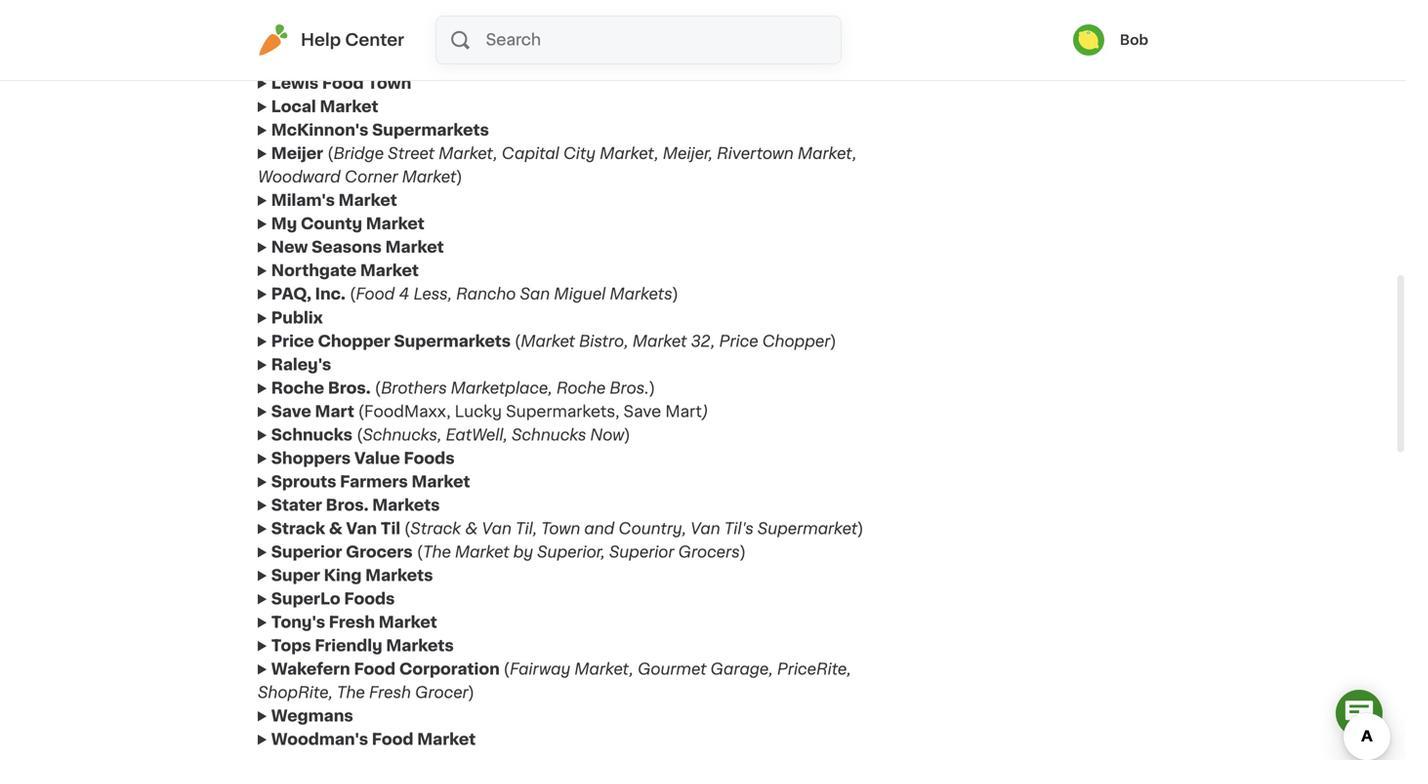 Task type: describe. For each thing, give the bounding box(es) containing it.
vermont inside connecticut massachusetts new york pennsylvania vermont
[[410, 526, 477, 542]]

grocer
[[415, 686, 468, 701]]

markets for stater bros. markets
[[372, 498, 440, 514]]

meijer for meijer
[[260, 384, 312, 400]]

0 horizontal spatial 4
[[305, 335, 316, 351]]

giant down warehouse market
[[318, 52, 363, 68]]

til for strack & van til
[[369, 574, 389, 590]]

0 horizontal spatial the
[[260, 586, 291, 602]]

van down stater bros. markets
[[346, 521, 377, 537]]

arizona inside alabama arizona california colorado delaware florida georgia kansas
[[299, 539, 357, 555]]

1 vertical spatial town
[[541, 521, 580, 537]]

jacksons food stores
[[260, 221, 442, 237]]

foodmaxx,
[[364, 404, 451, 420]]

1 wisconsin from the top
[[430, 539, 511, 555]]

save for save mart
[[260, 596, 300, 611]]

markets for tops friendly markets
[[386, 639, 454, 654]]

0 vertical spatial jacksons
[[367, 46, 446, 62]]

york inside the massachusetts new jersey new york
[[479, 685, 513, 700]]

king
[[324, 568, 362, 584]]

grocery
[[376, 104, 444, 120]]

florida inside alabama arizona california colorado delaware florida georgia kansas
[[299, 633, 352, 648]]

oregon for oregon
[[610, 70, 669, 85]]

warehouse market
[[260, 34, 415, 49]]

georgia inside 'florida alabama georgia north carolina'
[[299, 406, 361, 422]]

star market
[[260, 489, 356, 505]]

northgate
[[271, 263, 357, 279]]

strack for strack & van til ( strack & van til, town and country, van til's supermarket )
[[271, 521, 325, 537]]

mexico for new mexico
[[704, 151, 761, 167]]

georgia inside alabama arizona california colorado delaware florida georgia kansas
[[299, 656, 361, 672]]

indiana down the massachusetts new jersey new york on the left of page
[[465, 701, 522, 717]]

north inside 'florida alabama georgia north carolina'
[[299, 430, 344, 445]]

1 vertical spatial county
[[301, 216, 362, 232]]

van down woodward corner market in the left of the page
[[335, 574, 366, 590]]

dakota
[[623, 10, 679, 26]]

united
[[260, 265, 315, 281]]

save up now
[[623, 404, 661, 420]]

texas inside homeland texas
[[610, 138, 655, 154]]

0 vertical spatial west
[[748, 69, 788, 84]]

0 vertical spatial and
[[584, 521, 615, 537]]

stores
[[388, 221, 442, 237]]

vermont inside new york pennsylvania vermont
[[299, 727, 366, 742]]

hampshire inside new hampshire new jersey
[[613, 57, 699, 73]]

save mart ( foodmaxx, lucky supermarkets, save mart )
[[271, 404, 709, 420]]

center
[[345, 32, 404, 48]]

delaware inside alabama arizona california colorado delaware florida georgia kansas
[[299, 609, 372, 625]]

city inside bridge street market, capital city market, meijer, rivertown market, woodward corner market
[[563, 146, 596, 162]]

seasons
[[312, 240, 382, 255]]

0 vertical spatial til's
[[724, 521, 754, 537]]

publix
[[271, 311, 323, 326]]

street for market,
[[388, 146, 435, 162]]

superior,
[[537, 545, 605, 561]]

new hampshire new jersey
[[574, 57, 699, 96]]

stater
[[271, 498, 322, 514]]

kentucky for georgia
[[299, 117, 373, 132]]

missouri inside indiana missouri wisconsin
[[430, 644, 496, 659]]

garage,
[[710, 662, 773, 678]]

illinois inside the illinois indiana kentucky michigan ohio
[[515, 326, 564, 341]]

food city
[[271, 29, 352, 44]]

chopper right 32,
[[762, 334, 830, 350]]

0 vertical spatial the
[[423, 545, 451, 561]]

giant for giant instant delivery
[[260, 277, 305, 293]]

tops
[[271, 639, 311, 654]]

louisiana
[[506, 527, 581, 543]]

help
[[301, 32, 341, 48]]

32
[[322, 479, 342, 495]]

connecticut for hampshire
[[410, 607, 508, 623]]

pennsylvania inside connecticut massachusetts new hampshire new york pennsylvania vermont
[[410, 701, 513, 717]]

missouri inside 'illinois indiana missouri wisconsin'
[[430, 516, 496, 531]]

lucky inside lucky supermarkets
[[260, 515, 310, 530]]

texas inside united supermarkets texas
[[610, 277, 655, 292]]

indiana inside indiana missouri wisconsin
[[430, 620, 487, 636]]

bros. for roche bros. ( brothers marketplace, roche bros. )
[[328, 381, 371, 396]]

extramile by jacksons
[[260, 46, 446, 62]]

rivertown inside bridge street market, capital city market, meijer, rivertown market, woodward corner market
[[717, 146, 794, 162]]

hawaii
[[409, 210, 461, 226]]

illinois inside georgia iowa illinois indiana
[[417, 57, 466, 73]]

1 vertical spatial farmers
[[340, 475, 408, 490]]

maryland for delaware maryland virginia
[[440, 45, 513, 61]]

homeland texas
[[260, 126, 655, 154]]

stop & shop
[[260, 661, 362, 677]]

delaware maryland
[[440, 149, 513, 188]]

2 vertical spatial town
[[260, 644, 304, 659]]

new mexico
[[665, 151, 761, 167]]

1 vertical spatial rivertown
[[260, 500, 344, 516]]

markets up 'rhode'
[[421, 385, 489, 401]]

superior up stop & shop
[[260, 644, 331, 659]]

supermarkets for united supermarkets texas
[[319, 265, 435, 281]]

mckinnon's supermarkets
[[271, 123, 489, 138]]

delivery for martin's
[[260, 533, 329, 549]]

colorado
[[299, 586, 371, 602]]

markets up bistro,
[[610, 287, 672, 302]]

florida for florida
[[299, 234, 352, 250]]

columbia
[[491, 187, 566, 202]]

grocers for superior grocers
[[334, 644, 401, 659]]

york inside new york pennsylvania vermont
[[338, 680, 371, 695]]

new jersey pennsylvania
[[440, 277, 543, 316]]

west inside maryland pennsylvania virginia west virginia
[[440, 557, 480, 572]]

sprouts farmers market
[[271, 475, 470, 490]]

jerry's
[[260, 104, 318, 120]]

capital city market
[[260, 268, 420, 284]]

michigan inside the illinois indiana kentucky michigan ohio
[[515, 396, 587, 412]]

oklahoma for oklahoma pennsylvania
[[714, 527, 793, 543]]

super king markets
[[271, 568, 433, 584]]

bros. for roche bros.
[[316, 479, 359, 495]]

price right 32,
[[719, 334, 758, 350]]

supermarkets for lucky supermarkets
[[260, 538, 377, 554]]

kansas inside alabama arizona california colorado delaware florida georgia kansas
[[299, 680, 355, 695]]

mckinnon's
[[271, 123, 369, 138]]

kansas nebraska
[[610, 57, 684, 96]]

til's inside the van til's supermarket
[[294, 689, 328, 705]]

warehouse
[[260, 34, 353, 49]]

til,
[[516, 521, 537, 537]]

maryland for delaware maryland
[[440, 173, 513, 188]]

marketplace,
[[451, 381, 553, 396]]

market, inside fairway market, gourmet garage, pricerite, shoprite, the fresh grocer
[[574, 662, 634, 678]]

new inside new jersey pennsylvania
[[440, 277, 475, 293]]

extramile
[[260, 46, 338, 62]]

food for giant food convenience
[[309, 173, 350, 188]]

mart for save mart ( foodmaxx, lucky supermarkets, save mart )
[[315, 404, 354, 420]]

0 vertical spatial county
[[260, 35, 321, 50]]

milam's market
[[271, 193, 397, 208]]

new inside new york pennsylvania vermont
[[299, 680, 334, 695]]

new mexico north carolina
[[506, 645, 620, 684]]

indiana inside the illinois indiana kentucky michigan ohio
[[515, 349, 572, 365]]

nebraska
[[610, 81, 684, 96]]

city for food city
[[317, 29, 352, 44]]

illinois indiana kentucky michigan ohio
[[515, 326, 590, 435]]

california inside arizona california delaware district of columbia hawaii idaho maryland montana
[[409, 140, 483, 155]]

texas down iowa
[[409, 59, 453, 74]]

1 vertical spatial san
[[327, 385, 358, 401]]

0 vertical spatial lucky
[[455, 404, 502, 420]]

corner inside bridge street market, capital city market, meijer, rivertown market, woodward corner market
[[345, 169, 398, 185]]

kansas inside kansas nebraska
[[610, 57, 667, 73]]

alabama georgia kentucky tennessee virginia
[[299, 70, 384, 179]]

delaware inside delaware maryland virginia
[[440, 21, 513, 37]]

homeland
[[260, 126, 345, 142]]

& up superior grocers ( the market by superior, superior grocers ) on the bottom of page
[[465, 521, 478, 537]]

montana
[[409, 280, 478, 296]]

grocers for superior grocers ( the market by superior, superior grocers )
[[346, 545, 413, 561]]

strack & van til ( strack & van til, town and country, van til's supermarket )
[[271, 521, 864, 537]]

jersey inside new jersey pennsylvania
[[479, 277, 533, 293]]

market, up of
[[439, 146, 498, 162]]

1 vertical spatial rancho
[[260, 385, 323, 401]]

jersey inside the massachusetts new jersey new york
[[479, 661, 533, 677]]

united supermarkets texas
[[260, 265, 655, 292]]

foods for jerry's foods
[[321, 104, 372, 120]]

capital inside bridge street market, capital city market, meijer, rivertown market, woodward corner market
[[502, 146, 559, 162]]

west inside 'pennsylvania virginia west virginia'
[[440, 429, 480, 444]]

1 vertical spatial corner
[[352, 558, 410, 574]]

giant instant delivery
[[260, 277, 367, 316]]

supermarkets up new york
[[394, 334, 511, 350]]

maryland inside arizona california delaware district of columbia hawaii idaho maryland montana
[[409, 257, 482, 272]]

safeway
[[260, 198, 330, 214]]

roche for roche bros.
[[260, 479, 313, 495]]

bridge street market
[[260, 210, 432, 226]]

0 vertical spatial fresh
[[329, 615, 375, 631]]

roche up supermarkets,
[[557, 381, 606, 396]]

van til's supermarket
[[260, 689, 368, 729]]

0 vertical spatial rancho
[[456, 287, 516, 302]]

martin's for martin's instant delivery
[[260, 510, 327, 525]]

0 vertical spatial tennessee
[[299, 140, 384, 156]]

strack up superior grocers ( the market by superior, superior grocers ) on the bottom of page
[[410, 521, 461, 537]]

schnucks down supermarkets,
[[512, 428, 586, 443]]

1 vertical spatial jacksons
[[260, 221, 339, 237]]

roche bros. ( brothers marketplace, roche bros. )
[[271, 381, 655, 396]]

pricerite,
[[777, 662, 851, 678]]

martin's for martin's
[[260, 394, 327, 409]]

rapid
[[325, 104, 373, 120]]

eatwell
[[260, 632, 323, 647]]

new york
[[410, 375, 482, 391]]

market inside bridge street market, capital city market, meijer, rivertown market, woodward corner market
[[402, 169, 456, 185]]

0 vertical spatial supermarket
[[758, 521, 858, 537]]

superlo
[[271, 592, 340, 607]]

help center link
[[258, 24, 404, 56]]

california nevada for vons
[[409, 547, 483, 586]]

& for strack & van til ( strack & van til, town and country, van til's supermarket )
[[329, 521, 342, 537]]

bridge for bridge street market
[[260, 210, 315, 226]]

maryland pennsylvania virginia west virginia
[[440, 486, 543, 572]]

10box
[[260, 115, 309, 130]]

0 vertical spatial north
[[574, 10, 619, 26]]

wakefern
[[271, 662, 350, 678]]

van up superior grocers ( the market by superior, superior grocers ) on the bottom of page
[[482, 521, 512, 537]]

0 horizontal spatial brothers
[[260, 422, 332, 437]]

shoppers
[[271, 451, 351, 467]]

1 horizontal spatial washington
[[610, 292, 703, 307]]

food down publix
[[260, 335, 301, 351]]

california nevada for raley's
[[299, 398, 374, 437]]

massachusetts new hampshire
[[299, 164, 423, 203]]

washington for oregon washington
[[299, 304, 392, 320]]

market, down west virginia
[[798, 146, 857, 162]]

0 vertical spatial town
[[367, 76, 411, 91]]

van right the country,
[[691, 521, 720, 537]]

grocers down the country,
[[678, 545, 740, 561]]

indiana missouri wisconsin
[[430, 620, 511, 683]]

jerry's foods
[[260, 104, 372, 120]]

piggly wiggly
[[260, 196, 373, 211]]

tops friendly markets
[[271, 639, 454, 654]]

0 vertical spatial farmers
[[367, 52, 435, 68]]

inc.
[[315, 287, 346, 302]]

price for price chopper supermarkets ( market bistro, market 32, price chopper )
[[271, 334, 314, 350]]

1 vertical spatial capital
[[260, 268, 319, 284]]

woodward inside bridge street market, capital city market, meijer, rivertown market, woodward corner market
[[258, 169, 341, 185]]

0 horizontal spatial miguel
[[361, 385, 418, 401]]

county market
[[260, 35, 384, 50]]

new inside connecticut massachusetts new york pennsylvania vermont
[[410, 479, 445, 495]]

corporation
[[399, 662, 500, 678]]



Task type: locate. For each thing, give the bounding box(es) containing it.
1 vertical spatial til
[[369, 574, 389, 590]]

world
[[308, 45, 357, 61]]

0 vertical spatial 4
[[399, 287, 410, 302]]

kansas up nebraska
[[610, 57, 667, 73]]

2 alabama from the top
[[299, 383, 367, 398]]

0 horizontal spatial rivertown
[[260, 500, 344, 516]]

wiggly
[[316, 196, 373, 211]]

& for stop & shop
[[302, 661, 316, 677]]

0 horizontal spatial california nevada
[[299, 398, 374, 437]]

hampshire up bridge street market
[[338, 187, 423, 203]]

til's right the country,
[[724, 521, 754, 537]]

giant inside "giant instant delivery"
[[260, 277, 305, 293]]

tennessee down cost
[[299, 140, 384, 156]]

0 vertical spatial rivertown
[[717, 146, 794, 162]]

massachusetts inside connecticut massachusetts new hampshire new york pennsylvania vermont
[[410, 631, 530, 646]]

1 vertical spatial florida
[[299, 359, 352, 375]]

town down little giant farmers market
[[367, 76, 411, 91]]

washington down inc.
[[299, 304, 392, 320]]

chopper for price chopper supermarkets ( market bistro, market 32, price chopper )
[[318, 334, 390, 350]]

new hampshire rhode island vermont
[[409, 385, 533, 447]]

instant for martin's instant delivery
[[331, 510, 390, 525]]

alabama inside alabama georgia kentucky tennessee virginia
[[299, 70, 367, 85]]

california nevada down connecticut massachusetts new york pennsylvania vermont
[[409, 547, 483, 586]]

food up the rapid
[[322, 76, 364, 91]]

1 vertical spatial wisconsin
[[430, 667, 511, 683]]

strack for strack & van til
[[260, 574, 314, 590]]

vee
[[290, 104, 321, 120]]

2 vertical spatial oklahoma
[[714, 527, 793, 543]]

oregon inside the oregon washington
[[299, 281, 358, 296]]

street down "mckinnon's supermarkets"
[[388, 146, 435, 162]]

pennsylvania inside connecticut massachusetts new york pennsylvania vermont
[[410, 503, 513, 519]]

supermarkets for mckinnon's supermarkets
[[372, 123, 489, 138]]

connecticut inside connecticut massachusetts new york pennsylvania vermont
[[410, 433, 508, 448]]

3 alabama from the top
[[299, 516, 367, 531]]

0 vertical spatial san
[[520, 287, 550, 302]]

2 vertical spatial florida
[[299, 633, 352, 648]]

2 horizontal spatial arizona
[[610, 151, 668, 167]]

2 delivery from the top
[[260, 533, 329, 549]]

roche down raley's
[[271, 381, 324, 396]]

price down publix
[[271, 334, 314, 350]]

food up food- on the left
[[271, 29, 313, 44]]

0 vertical spatial by
[[342, 46, 363, 62]]

connecticut down 'rhode'
[[410, 433, 508, 448]]

1 vertical spatial jersey
[[479, 277, 533, 293]]

massachusetts inside massachusetts new hampshire
[[299, 164, 419, 179]]

star
[[260, 489, 294, 505]]

market,
[[439, 146, 498, 162], [600, 146, 659, 162], [798, 146, 857, 162], [574, 662, 634, 678]]

shoppers value foods
[[271, 451, 458, 467]]

1 delivery from the top
[[260, 301, 329, 316]]

1 vertical spatial tennessee
[[610, 375, 695, 391]]

2 connecticut from the top
[[410, 607, 508, 623]]

the market by superior
[[260, 586, 452, 602]]

tennessee
[[299, 140, 384, 156], [610, 375, 695, 391], [299, 633, 384, 648]]

florida up stop & shop
[[299, 633, 352, 648]]

town up the stop
[[260, 644, 304, 659]]

food down wakefern food corporation ( on the left bottom of the page
[[372, 732, 414, 748]]

maryland inside 'louisiana maryland'
[[506, 551, 580, 566]]

2 vertical spatial city
[[323, 268, 358, 284]]

georgia inside alabama georgia kentucky tennessee virginia
[[299, 93, 361, 109]]

woodman's
[[271, 732, 368, 748]]

new inside new mexico north carolina
[[506, 645, 541, 660]]

instant inside "giant instant delivery"
[[309, 277, 367, 293]]

capital up columbia
[[502, 146, 559, 162]]

town
[[367, 76, 411, 91], [541, 521, 580, 537], [260, 644, 304, 659]]

0 horizontal spatial carolina
[[348, 430, 412, 445]]

alabama for alabama georgia kentucky tennessee virginia
[[299, 70, 367, 85]]

1 vertical spatial brothers
[[260, 422, 332, 437]]

illinois inside 'illinois indiana missouri wisconsin'
[[430, 469, 479, 484]]

shaw's
[[260, 385, 318, 400]]

woodward
[[258, 169, 341, 185], [260, 558, 348, 574]]

user avatar image
[[1073, 24, 1104, 56]]

1 vertical spatial and
[[307, 644, 338, 659]]

texas up bistro,
[[610, 277, 655, 292]]

miguel
[[554, 287, 606, 302], [361, 385, 418, 401]]

& down the rivertown market
[[329, 521, 342, 537]]

food-
[[260, 45, 308, 61]]

delivery inside "martin's instant delivery"
[[260, 533, 329, 549]]

markets down sprouts farmers market
[[372, 498, 440, 514]]

& for strack & van til
[[317, 574, 331, 590]]

ohio
[[515, 419, 553, 435]]

arizona inside arizona california delaware district of columbia hawaii idaho maryland montana
[[409, 116, 467, 132]]

food for jacksons food stores
[[343, 221, 384, 237]]

delivery
[[260, 301, 329, 316], [260, 533, 329, 549]]

strack down stater
[[271, 521, 325, 537]]

2 horizontal spatial town
[[541, 521, 580, 537]]

carolina inside new mexico north carolina
[[555, 668, 620, 684]]

foods for superlo foods
[[344, 592, 395, 607]]

new inside new hampshire rhode island vermont
[[409, 385, 444, 400]]

0 vertical spatial oregon
[[610, 70, 669, 85]]

roche up stater
[[260, 479, 313, 495]]

rivertown market
[[260, 500, 406, 516]]

connecticut inside connecticut massachusetts new hampshire new york pennsylvania vermont
[[410, 607, 508, 623]]

maryland for louisiana maryland
[[506, 551, 580, 566]]

brothers up foodmaxx, in the left bottom of the page
[[381, 381, 447, 396]]

local
[[271, 99, 316, 115]]

1 vertical spatial kentucky
[[515, 373, 590, 388]]

tennessee down bistro,
[[610, 375, 695, 391]]

jersey
[[613, 81, 667, 96], [479, 277, 533, 293], [479, 661, 533, 677]]

northgate market
[[271, 263, 419, 279]]

delivery for giant
[[260, 301, 329, 316]]

city up world
[[317, 29, 352, 44]]

fairway for market
[[260, 727, 325, 742]]

food inside giant food convenience
[[309, 173, 350, 188]]

city up columbia
[[563, 146, 596, 162]]

1 horizontal spatial carolina
[[555, 668, 620, 684]]

missouri up delaware maryland
[[468, 115, 534, 130]]

market
[[357, 34, 415, 49], [325, 35, 384, 50], [439, 52, 497, 68], [320, 99, 378, 115], [402, 169, 456, 185], [339, 193, 397, 208], [373, 210, 432, 226], [366, 216, 425, 232], [385, 240, 444, 255], [360, 263, 419, 279], [362, 268, 420, 284], [521, 334, 575, 350], [633, 334, 687, 350], [260, 363, 318, 379], [412, 475, 470, 490], [260, 479, 318, 495], [298, 489, 356, 505], [348, 500, 406, 516], [455, 545, 509, 561], [413, 558, 472, 574], [294, 586, 353, 602], [379, 615, 437, 631], [328, 727, 387, 742], [417, 732, 476, 748]]

2 vertical spatial nevada
[[409, 570, 468, 586]]

schnucks
[[271, 428, 353, 443], [512, 428, 586, 443], [260, 504, 341, 520]]

superior grocers
[[260, 644, 401, 659]]

1 vertical spatial 4
[[305, 335, 316, 351]]

2 vertical spatial north
[[506, 668, 551, 684]]

idaho
[[409, 233, 453, 249]]

1 horizontal spatial til's
[[724, 521, 754, 537]]

1 horizontal spatial supermarket
[[758, 521, 858, 537]]

schnucks for schnucks
[[260, 504, 341, 520]]

market, left meijer,
[[600, 146, 659, 162]]

fairway inside fairway market, gourmet garage, pricerite, shoprite, the fresh grocer
[[510, 662, 571, 678]]

georgia iowa illinois indiana
[[417, 10, 479, 96]]

1 horizontal spatial street
[[388, 146, 435, 162]]

1 vertical spatial fresh
[[369, 686, 411, 701]]

save down bistro on the left bottom of the page
[[271, 404, 311, 420]]

1 horizontal spatial arizona
[[409, 116, 467, 132]]

missouri inside missouri oklahoma
[[468, 115, 534, 130]]

north dakota
[[574, 10, 679, 26]]

0 vertical spatial missouri
[[468, 115, 534, 130]]

2 martin's from the top
[[260, 510, 327, 525]]

washington for virginia washington
[[714, 668, 807, 684]]

0 vertical spatial street
[[388, 146, 435, 162]]

1 vertical spatial foods
[[404, 451, 455, 467]]

maryland up missouri oklahoma
[[440, 45, 513, 61]]

1 vertical spatial woodward
[[260, 558, 348, 574]]

bridge inside bridge street market, capital city market, meijer, rivertown market, woodward corner market
[[334, 146, 384, 162]]

delaware down superlo foods
[[299, 609, 372, 625]]

arizona for arizona
[[610, 151, 668, 167]]

1 horizontal spatial town
[[367, 76, 411, 91]]

markets for super king markets
[[365, 568, 433, 584]]

roche bros.
[[260, 479, 359, 495]]

virginia washington
[[714, 645, 807, 684]]

bros. up the rivertown market
[[316, 479, 359, 495]]

van down the stop
[[260, 689, 291, 705]]

0 vertical spatial mexico
[[704, 151, 761, 167]]

food down country
[[354, 662, 396, 678]]

delaware inside arizona california delaware district of columbia hawaii idaho maryland montana
[[409, 163, 482, 179]]

0 vertical spatial delivery
[[260, 301, 329, 316]]

foodmaxx
[[260, 457, 346, 473]]

indiana inside georgia iowa illinois indiana
[[417, 81, 474, 96]]

save for save mart ( foodmaxx, lucky supermarkets, save mart )
[[271, 404, 311, 420]]

mexico inside new mexico north carolina
[[545, 645, 602, 660]]

2 vertical spatial alabama
[[299, 516, 367, 531]]

1 vertical spatial supermarket
[[260, 713, 368, 729]]

virginia inside alabama georgia kentucky tennessee virginia
[[299, 164, 357, 179]]

local market
[[271, 99, 378, 115]]

1 vertical spatial street
[[318, 210, 370, 226]]

0 vertical spatial california nevada
[[299, 398, 374, 437]]

city for capital city market
[[323, 268, 358, 284]]

michigan down louisiana
[[515, 558, 587, 574]]

supermarkets down grocery
[[372, 123, 489, 138]]

mart up brothers marketplace
[[315, 404, 354, 420]]

lewis
[[271, 76, 319, 91]]

district
[[409, 187, 466, 202]]

bros. down 32
[[326, 498, 369, 514]]

virginia inside virginia washington
[[714, 645, 772, 660]]

tennessee for tennessee virginia
[[610, 375, 695, 391]]

2 vertical spatial foods
[[344, 592, 395, 607]]

oklahoma for oklahoma
[[468, 34, 547, 49]]

brothers marketplace
[[260, 422, 440, 437]]

giant for giant food convenience
[[260, 173, 305, 188]]

0 horizontal spatial jacksons
[[260, 221, 339, 237]]

san
[[520, 287, 550, 302], [327, 385, 358, 401]]

bridge for bridge street market, capital city market, meijer, rivertown market, woodward corner market
[[334, 146, 384, 162]]

grocers up super king markets
[[346, 545, 413, 561]]

bridge down milam's
[[260, 210, 315, 226]]

bob
[[1120, 33, 1148, 47]]

washington right gourmet
[[714, 668, 807, 684]]

32,
[[691, 334, 715, 350]]

the down shop
[[337, 686, 365, 701]]

rancho right less,
[[456, 287, 516, 302]]

rivertown down market 32
[[260, 500, 344, 516]]

roche
[[271, 381, 324, 396], [557, 381, 606, 396], [260, 479, 313, 495]]

1 horizontal spatial and
[[584, 521, 615, 537]]

bob link
[[1073, 24, 1148, 56]]

price inside price chopper
[[260, 643, 303, 658]]

0 horizontal spatial street
[[318, 210, 370, 226]]

2 vertical spatial missouri
[[430, 644, 496, 659]]

texas up nebraska
[[610, 57, 655, 73]]

giant up piggly
[[260, 173, 305, 188]]

1 connecticut from the top
[[410, 433, 508, 448]]

alabama inside alabama arizona california colorado delaware florida georgia kansas
[[299, 516, 367, 531]]

instant inside "martin's instant delivery"
[[331, 510, 390, 525]]

michigan up ohio
[[515, 396, 587, 412]]

0 horizontal spatial arizona
[[299, 539, 357, 555]]

carolina inside 'florida alabama georgia north carolina'
[[348, 430, 412, 445]]

meijer down homeland
[[271, 146, 323, 162]]

oregon down search search box
[[610, 70, 669, 85]]

meijer (
[[271, 146, 334, 162]]

woodward corner market
[[260, 558, 472, 574]]

1 vertical spatial fairway
[[260, 727, 325, 742]]

&
[[329, 521, 342, 537], [465, 521, 478, 537], [317, 574, 331, 590], [302, 661, 316, 677]]

kentucky
[[299, 117, 373, 132], [515, 373, 590, 388]]

food up milam's market
[[309, 173, 350, 188]]

new inside massachusetts new hampshire
[[299, 187, 334, 203]]

0 vertical spatial alabama
[[299, 70, 367, 85]]

1 vertical spatial delivery
[[260, 533, 329, 549]]

oregon down northgate
[[299, 281, 358, 296]]

1 vertical spatial arizona
[[610, 151, 668, 167]]

0 vertical spatial arizona
[[409, 116, 467, 132]]

1 vertical spatial nevada
[[466, 469, 525, 484]]

kentucky inside alabama georgia kentucky tennessee virginia
[[299, 117, 373, 132]]

miguel up foodmaxx, in the left bottom of the page
[[361, 385, 418, 401]]

1 vertical spatial carolina
[[555, 668, 620, 684]]

wakefern food corporation (
[[271, 662, 510, 678]]

price for price chopper
[[260, 643, 303, 658]]

woodward down the meijer (
[[258, 169, 341, 185]]

1 vertical spatial alabama
[[299, 383, 367, 398]]

markets up wakefern food corporation ( on the left bottom of the page
[[386, 639, 454, 654]]

lewis food town
[[271, 76, 411, 91]]

food
[[271, 29, 313, 44], [309, 64, 350, 80], [322, 76, 364, 91], [309, 173, 350, 188], [343, 221, 384, 237], [356, 287, 395, 302], [260, 335, 301, 351], [354, 662, 396, 678], [372, 732, 414, 748]]

1 vertical spatial by
[[513, 545, 533, 561]]

2 florida from the top
[[299, 359, 352, 375]]

bros. for stater bros. markets
[[326, 498, 369, 514]]

paq,
[[271, 287, 311, 302]]

Search search field
[[484, 17, 841, 63]]

schnucks down market 32
[[260, 504, 341, 520]]

food for wakefern food corporation (
[[354, 662, 396, 678]]

town up "superior,"
[[541, 521, 580, 537]]

jacksons
[[367, 46, 446, 62], [260, 221, 339, 237]]

markets up the market by superior
[[365, 568, 433, 584]]

2 horizontal spatial washington
[[714, 668, 807, 684]]

tony's
[[271, 615, 325, 631]]

washington up 32,
[[610, 292, 703, 307]]

1 horizontal spatial kentucky
[[515, 373, 590, 388]]

0 vertical spatial florida
[[299, 234, 352, 250]]

florida down less
[[299, 359, 352, 375]]

nevada for vons
[[409, 570, 468, 586]]

the down connecticut massachusetts new york pennsylvania vermont
[[423, 545, 451, 561]]

nevada for raley's
[[299, 422, 358, 437]]

food-world
[[260, 45, 357, 61]]

marketplace
[[336, 422, 440, 437]]

vermont inside new hampshire rhode island vermont
[[409, 432, 476, 447]]

arizona for arizona california delaware district of columbia hawaii idaho maryland montana
[[409, 116, 467, 132]]

woodman's food market
[[271, 732, 476, 748]]

0 vertical spatial corner
[[345, 169, 398, 185]]

0 horizontal spatial rancho
[[260, 385, 323, 401]]

street for market
[[318, 210, 370, 226]]

save
[[271, 404, 311, 420], [623, 404, 661, 420], [260, 596, 300, 611]]

food for lewis food town
[[322, 76, 364, 91]]

1 martin's from the top
[[260, 394, 327, 409]]

1 horizontal spatial north
[[506, 668, 551, 684]]

hampshire inside massachusetts new hampshire
[[338, 187, 423, 203]]

illinois indiana missouri wisconsin
[[430, 469, 511, 555]]

1 horizontal spatial rivertown
[[717, 146, 794, 162]]

florida for florida alabama georgia north carolina
[[299, 359, 352, 375]]

connecticut up corporation
[[410, 607, 508, 623]]

maryland down eatwell,
[[440, 486, 513, 502]]

virginia
[[440, 68, 498, 84], [792, 69, 850, 84], [299, 164, 357, 179], [610, 398, 668, 414], [440, 405, 498, 421], [484, 429, 542, 444], [440, 533, 498, 549], [484, 557, 542, 572], [714, 645, 772, 660]]

bros. up brothers marketplace
[[328, 381, 371, 396]]

1 horizontal spatial oregon
[[610, 70, 669, 85]]

mart for save mart
[[303, 596, 343, 611]]

price up the stop
[[260, 643, 303, 658]]

1 vertical spatial meijer
[[260, 384, 312, 400]]

tennessee for tennessee
[[299, 633, 384, 648]]

lucky down stater
[[260, 515, 310, 530]]

oklahoma inside 'oklahoma pennsylvania'
[[714, 527, 793, 543]]

4 left less,
[[399, 287, 410, 302]]

san up the price chopper supermarkets ( market bistro, market 32, price chopper )
[[520, 287, 550, 302]]

york inside connecticut massachusetts new hampshire new york pennsylvania vermont
[[449, 678, 482, 693]]

3 florida from the top
[[299, 633, 352, 648]]

mexico for new mexico north carolina
[[545, 645, 602, 660]]

1 vertical spatial kansas
[[299, 680, 355, 695]]

delaware up of
[[440, 149, 513, 165]]

roche for roche bros. ( brothers marketplace, roche bros. )
[[271, 381, 324, 396]]

bros. up now
[[610, 381, 649, 396]]

0 vertical spatial brothers
[[381, 381, 447, 396]]

supermarkets up strack & van til
[[260, 538, 377, 554]]

bridge street market, capital city market, meijer, rivertown market, woodward corner market
[[258, 146, 857, 185]]

0 vertical spatial foods
[[321, 104, 372, 120]]

rivertown right meijer,
[[717, 146, 794, 162]]

til for strack & van til ( strack & van til, town and country, van til's supermarket )
[[381, 521, 401, 537]]

0 horizontal spatial supermarket
[[260, 713, 368, 729]]

miguel up bistro,
[[554, 287, 606, 302]]

alabama
[[299, 70, 367, 85], [299, 383, 367, 398], [299, 516, 367, 531]]

instant for giant instant delivery
[[309, 277, 367, 293]]

chopper up shoprite,
[[260, 666, 332, 682]]

hampshire inside connecticut massachusetts new hampshire new york pennsylvania vermont
[[449, 654, 534, 670]]

giant for giant food
[[260, 64, 305, 80]]

mart down 32,
[[665, 404, 702, 420]]

superlo foods
[[271, 592, 395, 607]]

capital up paq,
[[260, 268, 319, 284]]

grocers up wakefern food corporation ( on the left bottom of the page
[[334, 644, 401, 659]]

county up little
[[260, 35, 321, 50]]

0 vertical spatial kansas
[[610, 57, 667, 73]]

indiana inside 'illinois indiana missouri wisconsin'
[[430, 492, 487, 508]]

texas down 'local market'
[[299, 117, 343, 132]]

0 horizontal spatial capital
[[260, 268, 319, 284]]

chopper
[[318, 334, 390, 350], [762, 334, 830, 350], [260, 666, 332, 682]]

0 vertical spatial connecticut
[[410, 433, 508, 448]]

jersey inside new hampshire new jersey
[[613, 81, 667, 96]]

food for woodman's food market
[[372, 732, 414, 748]]

florida inside 'florida alabama georgia north carolina'
[[299, 359, 352, 375]]

carolina
[[348, 430, 412, 445], [555, 668, 620, 684]]

2 michigan from the top
[[515, 558, 587, 574]]

giant down food- on the left
[[260, 64, 305, 80]]

van inside the van til's supermarket
[[260, 689, 291, 705]]

1 alabama from the top
[[299, 70, 367, 85]]

corner
[[345, 169, 398, 185], [352, 558, 410, 574]]

kentucky for indiana
[[515, 373, 590, 388]]

giant inside giant food convenience
[[260, 173, 305, 188]]

delivery up vons
[[260, 533, 329, 549]]

schnucks ( schnucks, eatwell, schnucks now )
[[271, 428, 631, 443]]

schnucks for schnucks ( schnucks, eatwell, schnucks now )
[[271, 428, 353, 443]]

1 michigan from the top
[[515, 396, 587, 412]]

1 horizontal spatial miguel
[[554, 287, 606, 302]]

meijer down raley's
[[260, 384, 312, 400]]

strack & van til
[[260, 574, 389, 590]]

mexico right minnesota
[[704, 151, 761, 167]]

instacart image
[[258, 24, 289, 56]]

delaware inside delaware maryland
[[440, 149, 513, 165]]

superior up the "super"
[[271, 545, 342, 561]]

missouri
[[468, 115, 534, 130], [430, 516, 496, 531], [430, 644, 496, 659]]

alabama inside 'florida alabama georgia north carolina'
[[299, 383, 367, 398]]

oklahoma pennsylvania
[[714, 527, 817, 566]]

indiana up grocery
[[417, 81, 474, 96]]

iowa
[[417, 34, 453, 49]]

1 horizontal spatial the
[[337, 686, 365, 701]]

fairway for market,
[[510, 662, 571, 678]]

1 vertical spatial instant
[[331, 510, 390, 525]]

rhode
[[409, 408, 460, 424]]

texas left meijer,
[[610, 138, 655, 154]]

vons
[[260, 559, 301, 574]]

tony's fresh market
[[271, 615, 437, 631]]

mart
[[315, 404, 354, 420], [665, 404, 702, 420], [303, 596, 343, 611]]

0 vertical spatial michigan
[[515, 396, 587, 412]]

2 wisconsin from the top
[[430, 667, 511, 683]]

north inside new mexico north carolina
[[506, 668, 551, 684]]

1 vertical spatial california nevada
[[409, 547, 483, 586]]

hampshire inside new hampshire rhode island vermont
[[448, 385, 533, 400]]

stater bros. markets
[[271, 498, 440, 514]]

2 vertical spatial by
[[357, 586, 378, 602]]

island
[[464, 408, 511, 424]]

martin's inside "martin's instant delivery"
[[260, 510, 327, 525]]

1 horizontal spatial 4
[[399, 287, 410, 302]]

1 florida from the top
[[299, 234, 352, 250]]

georgia
[[417, 10, 479, 26], [299, 93, 361, 109], [299, 93, 361, 109], [299, 406, 361, 422], [299, 492, 361, 508], [299, 656, 361, 672]]

meijer for meijer (
[[271, 146, 323, 162]]

bistro
[[260, 387, 309, 402]]

fresh inside fairway market, gourmet garage, pricerite, shoprite, the fresh grocer
[[369, 686, 411, 701]]

maryland inside maryland pennsylvania virginia west virginia
[[440, 486, 513, 502]]

1 vertical spatial missouri
[[430, 516, 496, 531]]

1 vertical spatial miguel
[[361, 385, 418, 401]]

carolina left gourmet
[[555, 668, 620, 684]]

1 vertical spatial bridge
[[260, 210, 315, 226]]

the inside fairway market, gourmet garage, pricerite, shoprite, the fresh grocer
[[337, 686, 365, 701]]

1 horizontal spatial mexico
[[704, 151, 761, 167]]

1 vertical spatial oklahoma
[[468, 138, 547, 154]]

delivery inside "giant instant delivery"
[[260, 301, 329, 316]]

york inside connecticut massachusetts new york pennsylvania vermont
[[449, 479, 482, 495]]

superior down the country,
[[609, 545, 674, 561]]

street inside bridge street market, capital city market, meijer, rivertown market, woodward corner market
[[388, 146, 435, 162]]

bistro,
[[579, 334, 629, 350]]

1 horizontal spatial san
[[520, 287, 550, 302]]

food down the northgate market
[[356, 287, 395, 302]]

vermont inside connecticut massachusetts new hampshire new york pennsylvania vermont
[[410, 725, 477, 740]]

rivertown
[[717, 146, 794, 162], [260, 500, 344, 516]]

farmers down center
[[367, 52, 435, 68]]

van
[[346, 521, 377, 537], [482, 521, 512, 537], [691, 521, 720, 537], [335, 574, 366, 590], [260, 689, 291, 705]]

virginia inside tennessee virginia
[[610, 398, 668, 414]]

martin's down raley's
[[260, 394, 327, 409]]

connecticut for york
[[410, 433, 508, 448]]

superior down woodward corner market in the left of the page
[[381, 586, 452, 602]]

food for giant food
[[309, 64, 350, 80]]

chopper for price chopper
[[260, 666, 332, 682]]

supermarkets inside united supermarkets texas
[[319, 265, 435, 281]]

milam's
[[271, 193, 335, 208]]

alabama for alabama arizona california colorado delaware florida georgia kansas
[[299, 516, 367, 531]]

maryland down louisiana
[[506, 551, 580, 566]]

corner up the market by superior
[[352, 558, 410, 574]]

eatwell,
[[446, 428, 508, 443]]

wegmans
[[271, 709, 353, 725]]

1 horizontal spatial lucky
[[455, 404, 502, 420]]

& down superior grocers
[[302, 661, 316, 677]]

virginia inside delaware maryland virginia
[[440, 68, 498, 84]]

plus
[[356, 115, 392, 130]]

0 vertical spatial miguel
[[554, 287, 606, 302]]

0 vertical spatial bridge
[[334, 146, 384, 162]]

oregon for oregon washington
[[299, 281, 358, 296]]

1 horizontal spatial brothers
[[381, 381, 447, 396]]

bridge
[[334, 146, 384, 162], [260, 210, 315, 226]]

illinois
[[417, 57, 466, 73], [299, 140, 348, 156], [299, 257, 348, 273], [515, 326, 564, 341], [430, 469, 479, 484], [299, 656, 348, 672], [430, 725, 479, 740]]

1 vertical spatial west
[[440, 429, 480, 444]]



Task type: vqa. For each thing, say whether or not it's contained in the screenshot.
the bottom Sauvignon
no



